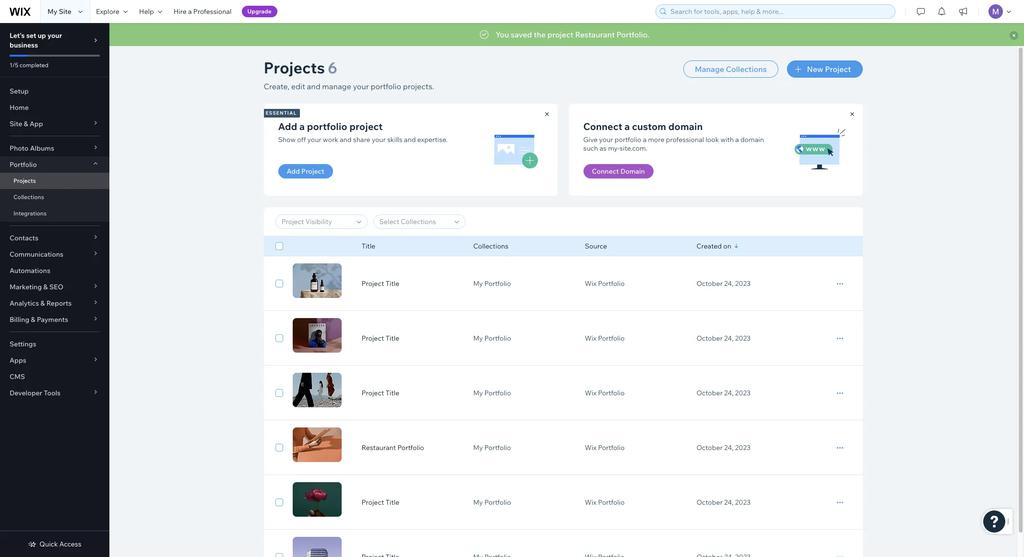 Task type: describe. For each thing, give the bounding box(es) containing it.
connect for domain
[[592, 167, 619, 176]]

domain
[[621, 167, 645, 176]]

site.com.
[[620, 144, 648, 153]]

add for a
[[278, 121, 297, 133]]

portfolio.
[[617, 30, 650, 39]]

project for portfolio
[[350, 121, 383, 133]]

& for site
[[24, 120, 28, 128]]

help
[[139, 7, 154, 16]]

manage
[[322, 82, 352, 91]]

setup
[[10, 87, 29, 96]]

help button
[[133, 0, 168, 23]]

create,
[[264, 82, 290, 91]]

you
[[496, 30, 509, 39]]

1 2023 from the top
[[736, 280, 751, 288]]

your inside let's set up your business
[[48, 31, 62, 40]]

automations link
[[0, 263, 110, 279]]

created on
[[697, 242, 732, 251]]

portfolio inside add a portfolio project show off your work and share your skills and expertise.
[[307, 121, 348, 133]]

marketing & seo
[[10, 283, 63, 292]]

project title for fourth the project title image from the bottom of the page
[[362, 334, 400, 343]]

1 horizontal spatial domain
[[741, 135, 765, 144]]

saved
[[511, 30, 532, 39]]

project for the
[[548, 30, 574, 39]]

billing
[[10, 316, 29, 324]]

created
[[697, 242, 722, 251]]

wix for restaurant portfolio image
[[585, 444, 597, 452]]

analytics
[[10, 299, 39, 308]]

2 vertical spatial collections
[[474, 242, 509, 251]]

1 horizontal spatial site
[[59, 7, 72, 16]]

0 horizontal spatial domain
[[669, 121, 703, 133]]

list containing add a portfolio project
[[262, 104, 863, 196]]

connect domain
[[592, 167, 645, 176]]

my portfolio for 2nd the project title image from the bottom
[[474, 499, 511, 507]]

settings link
[[0, 336, 110, 353]]

1/5
[[10, 61, 18, 69]]

marketing
[[10, 283, 42, 292]]

look
[[706, 135, 720, 144]]

developer tools button
[[0, 385, 110, 402]]

more
[[649, 135, 665, 144]]

project title for 2nd the project title image from the bottom
[[362, 499, 400, 507]]

1 vertical spatial restaurant
[[362, 444, 396, 452]]

projects.
[[403, 82, 434, 91]]

wix portfolio for 2nd the project title image from the bottom
[[585, 499, 625, 507]]

let's set up your business
[[10, 31, 62, 49]]

restaurant portfolio image
[[293, 428, 342, 463]]

custom
[[633, 121, 667, 133]]

up
[[38, 31, 46, 40]]

portfolio inside dropdown button
[[10, 160, 37, 169]]

tools
[[44, 389, 61, 398]]

october for 2nd the project title image from the bottom
[[697, 499, 723, 507]]

share
[[353, 135, 371, 144]]

contacts
[[10, 234, 38, 243]]

24, for restaurant portfolio image
[[725, 444, 734, 452]]

wix for 1st the project title image from the top
[[585, 280, 597, 288]]

home link
[[0, 99, 110, 116]]

the
[[534, 30, 546, 39]]

analytics & reports
[[10, 299, 72, 308]]

with
[[721, 135, 734, 144]]

hire a professional
[[174, 7, 232, 16]]

show
[[278, 135, 296, 144]]

Select Collections field
[[377, 215, 452, 229]]

new project
[[808, 64, 852, 74]]

you saved the project restaurant portfolio. alert
[[110, 23, 1025, 46]]

manage collections
[[695, 64, 767, 74]]

2 2023 from the top
[[736, 334, 751, 343]]

quick access button
[[28, 540, 81, 549]]

site inside popup button
[[10, 120, 22, 128]]

5 2023 from the top
[[736, 499, 751, 507]]

work
[[323, 135, 339, 144]]

professional
[[193, 7, 232, 16]]

6
[[328, 58, 338, 77]]

projects link
[[0, 173, 110, 189]]

october 24, 2023 for 2nd the project title image from the bottom
[[697, 499, 751, 507]]

app
[[30, 120, 43, 128]]

on
[[724, 242, 732, 251]]

billing & payments button
[[0, 312, 110, 328]]

setup link
[[0, 83, 110, 99]]

hire a professional link
[[168, 0, 238, 23]]

source
[[585, 242, 608, 251]]

my for 1st the project title image from the top
[[474, 280, 483, 288]]

photo albums
[[10, 144, 54, 153]]

my site
[[48, 7, 72, 16]]

my portfolio for third the project title image from the bottom
[[474, 389, 511, 398]]

portfolio button
[[0, 157, 110, 173]]

business
[[10, 41, 38, 49]]

communications button
[[0, 246, 110, 263]]

3 project title image from the top
[[293, 373, 342, 408]]

set
[[26, 31, 36, 40]]

october for third the project title image from the bottom
[[697, 389, 723, 398]]

billing & payments
[[10, 316, 68, 324]]

a right with
[[736, 135, 740, 144]]

manage
[[695, 64, 725, 74]]

24, for third the project title image from the bottom
[[725, 389, 734, 398]]

sidebar element
[[0, 23, 110, 558]]

let's
[[10, 31, 25, 40]]

site & app button
[[0, 116, 110, 132]]

october 24, 2023 for third the project title image from the bottom
[[697, 389, 751, 398]]

add project
[[287, 167, 324, 176]]

photo
[[10, 144, 28, 153]]

project title for 1st the project title image from the top
[[362, 280, 400, 288]]

payments
[[37, 316, 68, 324]]

skills
[[388, 135, 403, 144]]

your right off
[[308, 135, 322, 144]]

my-
[[609, 144, 620, 153]]

you saved the project restaurant portfolio.
[[496, 30, 650, 39]]

24, for 1st the project title image from the top
[[725, 280, 734, 288]]

my for restaurant portfolio image
[[474, 444, 483, 452]]

my portfolio for restaurant portfolio image
[[474, 444, 511, 452]]

2 horizontal spatial and
[[404, 135, 416, 144]]

october 24, 2023 for restaurant portfolio image
[[697, 444, 751, 452]]

project inside button
[[302, 167, 324, 176]]

1 project title image from the top
[[293, 264, 342, 298]]

a left more
[[643, 135, 647, 144]]

Search for tools, apps, help & more... field
[[668, 5, 893, 18]]

wix for third the project title image from the bottom
[[585, 389, 597, 398]]

expertise.
[[418, 135, 448, 144]]

my portfolio for fourth the project title image from the bottom of the page
[[474, 334, 511, 343]]



Task type: vqa. For each thing, say whether or not it's contained in the screenshot.
Restaurant Portfolio
yes



Task type: locate. For each thing, give the bounding box(es) containing it.
october 24, 2023 for 1st the project title image from the top
[[697, 280, 751, 288]]

october 24, 2023 for fourth the project title image from the bottom of the page
[[697, 334, 751, 343]]

edit
[[291, 82, 305, 91]]

0 vertical spatial projects
[[264, 58, 325, 77]]

reports
[[46, 299, 72, 308]]

collections link
[[0, 189, 110, 206]]

add a portfolio project show off your work and share your skills and expertise.
[[278, 121, 448, 144]]

off
[[297, 135, 306, 144]]

connect domain button
[[584, 164, 654, 179]]

1 october from the top
[[697, 280, 723, 288]]

3 project title from the top
[[362, 389, 400, 398]]

5 my portfolio from the top
[[474, 499, 511, 507]]

2 vertical spatial portfolio
[[615, 135, 642, 144]]

24, for 2nd the project title image from the bottom
[[725, 499, 734, 507]]

add inside add a portfolio project show off your work and share your skills and expertise.
[[278, 121, 297, 133]]

projects 6 create, edit and manage your portfolio projects.
[[264, 58, 434, 91]]

3 october 24, 2023 from the top
[[697, 389, 751, 398]]

projects for projects
[[13, 177, 36, 184]]

4 my portfolio from the top
[[474, 444, 511, 452]]

1 vertical spatial site
[[10, 120, 22, 128]]

and right the edit
[[307, 82, 321, 91]]

0 horizontal spatial restaurant
[[362, 444, 396, 452]]

portfolio left projects.
[[371, 82, 402, 91]]

5 24, from the top
[[725, 499, 734, 507]]

1 horizontal spatial restaurant
[[576, 30, 615, 39]]

4 project title image from the top
[[293, 483, 342, 517]]

your
[[48, 31, 62, 40], [353, 82, 369, 91], [308, 135, 322, 144], [372, 135, 386, 144], [600, 135, 614, 144]]

photo albums button
[[0, 140, 110, 157]]

seo
[[49, 283, 63, 292]]

add
[[278, 121, 297, 133], [287, 167, 300, 176]]

connect a custom domain give your portfolio a more professional look with a domain such as my-site.com.
[[584, 121, 765, 153]]

completed
[[20, 61, 49, 69]]

my for third the project title image from the bottom
[[474, 389, 483, 398]]

1 wix from the top
[[585, 280, 597, 288]]

a
[[188, 7, 192, 16], [300, 121, 305, 133], [625, 121, 630, 133], [643, 135, 647, 144], [736, 135, 740, 144]]

october for restaurant portfolio image
[[697, 444, 723, 452]]

title
[[362, 242, 376, 251], [386, 280, 400, 288], [386, 334, 400, 343], [386, 389, 400, 398], [386, 499, 400, 507]]

your right manage
[[353, 82, 369, 91]]

as
[[600, 144, 607, 153]]

1 horizontal spatial collections
[[474, 242, 509, 251]]

explore
[[96, 7, 120, 16]]

1 my portfolio from the top
[[474, 280, 511, 288]]

a for portfolio
[[300, 121, 305, 133]]

2023
[[736, 280, 751, 288], [736, 334, 751, 343], [736, 389, 751, 398], [736, 444, 751, 452], [736, 499, 751, 507]]

projects
[[264, 58, 325, 77], [13, 177, 36, 184]]

wix portfolio for restaurant portfolio image
[[585, 444, 625, 452]]

settings
[[10, 340, 36, 349]]

0 vertical spatial restaurant
[[576, 30, 615, 39]]

wix for 2nd the project title image from the bottom
[[585, 499, 597, 507]]

2 horizontal spatial portfolio
[[615, 135, 642, 144]]

and right skills
[[404, 135, 416, 144]]

projects up the edit
[[264, 58, 325, 77]]

1 vertical spatial portfolio
[[307, 121, 348, 133]]

Project Visibility field
[[279, 215, 354, 229]]

automations
[[10, 267, 50, 275]]

& left reports
[[40, 299, 45, 308]]

& right billing
[[31, 316, 35, 324]]

integrations link
[[0, 206, 110, 222]]

restaurant
[[576, 30, 615, 39], [362, 444, 396, 452]]

4 project title from the top
[[362, 499, 400, 507]]

3 24, from the top
[[725, 389, 734, 398]]

4 wix portfolio from the top
[[585, 444, 625, 452]]

collections inside button
[[727, 64, 767, 74]]

manage collections button
[[684, 61, 779, 78]]

essential
[[266, 110, 297, 116]]

& left seo on the left bottom
[[43, 283, 48, 292]]

2 october 24, 2023 from the top
[[697, 334, 751, 343]]

upgrade button
[[242, 6, 277, 17]]

2 wix portfolio from the top
[[585, 334, 625, 343]]

your inside projects 6 create, edit and manage your portfolio projects.
[[353, 82, 369, 91]]

developer
[[10, 389, 42, 398]]

cms link
[[0, 369, 110, 385]]

your right up
[[48, 31, 62, 40]]

4 2023 from the top
[[736, 444, 751, 452]]

& for marketing
[[43, 283, 48, 292]]

wix for fourth the project title image from the bottom of the page
[[585, 334, 597, 343]]

& inside popup button
[[31, 316, 35, 324]]

quick access
[[40, 540, 81, 549]]

1 vertical spatial add
[[287, 167, 300, 176]]

home
[[10, 103, 29, 112]]

1 horizontal spatial portfolio
[[371, 82, 402, 91]]

0 vertical spatial connect
[[584, 121, 623, 133]]

site down the home
[[10, 120, 22, 128]]

connect for a
[[584, 121, 623, 133]]

1/5 completed
[[10, 61, 49, 69]]

access
[[59, 540, 81, 549]]

1 vertical spatial connect
[[592, 167, 619, 176]]

new project button
[[788, 61, 863, 78]]

add up show at the left of the page
[[278, 121, 297, 133]]

0 horizontal spatial project
[[350, 121, 383, 133]]

5 wix from the top
[[585, 499, 597, 507]]

collections
[[727, 64, 767, 74], [13, 194, 44, 201], [474, 242, 509, 251]]

project title image
[[293, 264, 342, 298], [293, 318, 342, 353], [293, 373, 342, 408], [293, 483, 342, 517], [293, 537, 342, 558]]

1 october 24, 2023 from the top
[[697, 280, 751, 288]]

24,
[[725, 280, 734, 288], [725, 334, 734, 343], [725, 389, 734, 398], [725, 444, 734, 452], [725, 499, 734, 507]]

apps button
[[0, 353, 110, 369]]

3 wix from the top
[[585, 389, 597, 398]]

& inside dropdown button
[[40, 299, 45, 308]]

albums
[[30, 144, 54, 153]]

2 project title from the top
[[362, 334, 400, 343]]

1 vertical spatial project
[[350, 121, 383, 133]]

a for professional
[[188, 7, 192, 16]]

your right give
[[600, 135, 614, 144]]

1 wix portfolio from the top
[[585, 280, 625, 288]]

1 project title from the top
[[362, 280, 400, 288]]

october for 1st the project title image from the top
[[697, 280, 723, 288]]

2 horizontal spatial collections
[[727, 64, 767, 74]]

and inside projects 6 create, edit and manage your portfolio projects.
[[307, 82, 321, 91]]

& inside popup button
[[24, 120, 28, 128]]

project title
[[362, 280, 400, 288], [362, 334, 400, 343], [362, 389, 400, 398], [362, 499, 400, 507]]

quick
[[40, 540, 58, 549]]

my for 2nd the project title image from the bottom
[[474, 499, 483, 507]]

3 wix portfolio from the top
[[585, 389, 625, 398]]

& inside dropdown button
[[43, 283, 48, 292]]

1 horizontal spatial projects
[[264, 58, 325, 77]]

4 24, from the top
[[725, 444, 734, 452]]

project inside add a portfolio project show off your work and share your skills and expertise.
[[350, 121, 383, 133]]

0 vertical spatial domain
[[669, 121, 703, 133]]

collections inside sidebar element
[[13, 194, 44, 201]]

developer tools
[[10, 389, 61, 398]]

such
[[584, 144, 599, 153]]

wix portfolio
[[585, 280, 625, 288], [585, 334, 625, 343], [585, 389, 625, 398], [585, 444, 625, 452], [585, 499, 625, 507]]

0 vertical spatial site
[[59, 7, 72, 16]]

1 24, from the top
[[725, 280, 734, 288]]

connect inside button
[[592, 167, 619, 176]]

communications
[[10, 250, 63, 259]]

your inside connect a custom domain give your portfolio a more professional look with a domain such as my-site.com.
[[600, 135, 614, 144]]

1 horizontal spatial and
[[340, 135, 352, 144]]

connect down as
[[592, 167, 619, 176]]

0 vertical spatial project
[[548, 30, 574, 39]]

professional
[[666, 135, 705, 144]]

october for fourth the project title image from the bottom of the page
[[697, 334, 723, 343]]

0 horizontal spatial and
[[307, 82, 321, 91]]

wix portfolio for third the project title image from the bottom
[[585, 389, 625, 398]]

wix portfolio for 1st the project title image from the top
[[585, 280, 625, 288]]

add project button
[[278, 164, 333, 179]]

a up off
[[300, 121, 305, 133]]

0 vertical spatial collections
[[727, 64, 767, 74]]

created on button
[[697, 242, 732, 251]]

a left the custom
[[625, 121, 630, 133]]

my for fourth the project title image from the bottom of the page
[[474, 334, 483, 343]]

1 vertical spatial collections
[[13, 194, 44, 201]]

portfolio inside projects 6 create, edit and manage your portfolio projects.
[[371, 82, 402, 91]]

and right work
[[340, 135, 352, 144]]

contacts button
[[0, 230, 110, 246]]

&
[[24, 120, 28, 128], [43, 283, 48, 292], [40, 299, 45, 308], [31, 316, 35, 324]]

portfolio down the custom
[[615, 135, 642, 144]]

projects inside sidebar element
[[13, 177, 36, 184]]

24, for fourth the project title image from the bottom of the page
[[725, 334, 734, 343]]

3 october from the top
[[697, 389, 723, 398]]

add inside button
[[287, 167, 300, 176]]

my
[[48, 7, 57, 16], [474, 280, 483, 288], [474, 334, 483, 343], [474, 389, 483, 398], [474, 444, 483, 452], [474, 499, 483, 507]]

2 24, from the top
[[725, 334, 734, 343]]

new
[[808, 64, 824, 74]]

project inside button
[[826, 64, 852, 74]]

4 october 24, 2023 from the top
[[697, 444, 751, 452]]

upgrade
[[248, 8, 272, 15]]

None checkbox
[[275, 241, 283, 252], [275, 442, 283, 454], [275, 497, 283, 509], [275, 241, 283, 252], [275, 442, 283, 454], [275, 497, 283, 509]]

3 2023 from the top
[[736, 389, 751, 398]]

portfolio up work
[[307, 121, 348, 133]]

portfolio
[[371, 82, 402, 91], [307, 121, 348, 133], [615, 135, 642, 144]]

site & app
[[10, 120, 43, 128]]

project up the share
[[350, 121, 383, 133]]

a inside add a portfolio project show off your work and share your skills and expertise.
[[300, 121, 305, 133]]

2 project title image from the top
[[293, 318, 342, 353]]

add for project
[[287, 167, 300, 176]]

a for custom
[[625, 121, 630, 133]]

domain up professional
[[669, 121, 703, 133]]

projects for projects 6 create, edit and manage your portfolio projects.
[[264, 58, 325, 77]]

3 my portfolio from the top
[[474, 389, 511, 398]]

my portfolio for 1st the project title image from the top
[[474, 280, 511, 288]]

0 vertical spatial portfolio
[[371, 82, 402, 91]]

cms
[[10, 373, 25, 381]]

analytics & reports button
[[0, 295, 110, 312]]

domain right with
[[741, 135, 765, 144]]

list
[[262, 104, 863, 196]]

marketing & seo button
[[0, 279, 110, 295]]

5 project title image from the top
[[293, 537, 342, 558]]

0 horizontal spatial projects
[[13, 177, 36, 184]]

5 wix portfolio from the top
[[585, 499, 625, 507]]

& for billing
[[31, 316, 35, 324]]

0 horizontal spatial collections
[[13, 194, 44, 201]]

2 wix from the top
[[585, 334, 597, 343]]

site up let's set up your business
[[59, 7, 72, 16]]

project title for third the project title image from the bottom
[[362, 389, 400, 398]]

my portfolio
[[474, 280, 511, 288], [474, 334, 511, 343], [474, 389, 511, 398], [474, 444, 511, 452], [474, 499, 511, 507]]

and
[[307, 82, 321, 91], [340, 135, 352, 144], [404, 135, 416, 144]]

1 horizontal spatial project
[[548, 30, 574, 39]]

5 october 24, 2023 from the top
[[697, 499, 751, 507]]

1 vertical spatial projects
[[13, 177, 36, 184]]

apps
[[10, 356, 26, 365]]

a right hire
[[188, 7, 192, 16]]

your left skills
[[372, 135, 386, 144]]

give
[[584, 135, 598, 144]]

project right the on the right top
[[548, 30, 574, 39]]

0 vertical spatial add
[[278, 121, 297, 133]]

restaurant inside alert
[[576, 30, 615, 39]]

5 october from the top
[[697, 499, 723, 507]]

projects down photo
[[13, 177, 36, 184]]

2 my portfolio from the top
[[474, 334, 511, 343]]

4 october from the top
[[697, 444, 723, 452]]

0 horizontal spatial portfolio
[[307, 121, 348, 133]]

portfolio inside connect a custom domain give your portfolio a more professional look with a domain such as my-site.com.
[[615, 135, 642, 144]]

& left app
[[24, 120, 28, 128]]

projects inside projects 6 create, edit and manage your portfolio projects.
[[264, 58, 325, 77]]

wix portfolio for fourth the project title image from the bottom of the page
[[585, 334, 625, 343]]

connect up give
[[584, 121, 623, 133]]

4 wix from the top
[[585, 444, 597, 452]]

wix
[[585, 280, 597, 288], [585, 334, 597, 343], [585, 389, 597, 398], [585, 444, 597, 452], [585, 499, 597, 507]]

& for analytics
[[40, 299, 45, 308]]

0 horizontal spatial site
[[10, 120, 22, 128]]

None checkbox
[[275, 278, 283, 290], [275, 333, 283, 344], [275, 388, 283, 399], [275, 552, 283, 558], [275, 278, 283, 290], [275, 333, 283, 344], [275, 388, 283, 399], [275, 552, 283, 558]]

project inside alert
[[548, 30, 574, 39]]

1 vertical spatial domain
[[741, 135, 765, 144]]

connect inside connect a custom domain give your portfolio a more professional look with a domain such as my-site.com.
[[584, 121, 623, 133]]

project
[[826, 64, 852, 74], [302, 167, 324, 176], [362, 280, 384, 288], [362, 334, 384, 343], [362, 389, 384, 398], [362, 499, 384, 507]]

2 october from the top
[[697, 334, 723, 343]]

restaurant portfolio
[[362, 444, 424, 452]]

add down show at the left of the page
[[287, 167, 300, 176]]

integrations
[[13, 210, 47, 217]]



